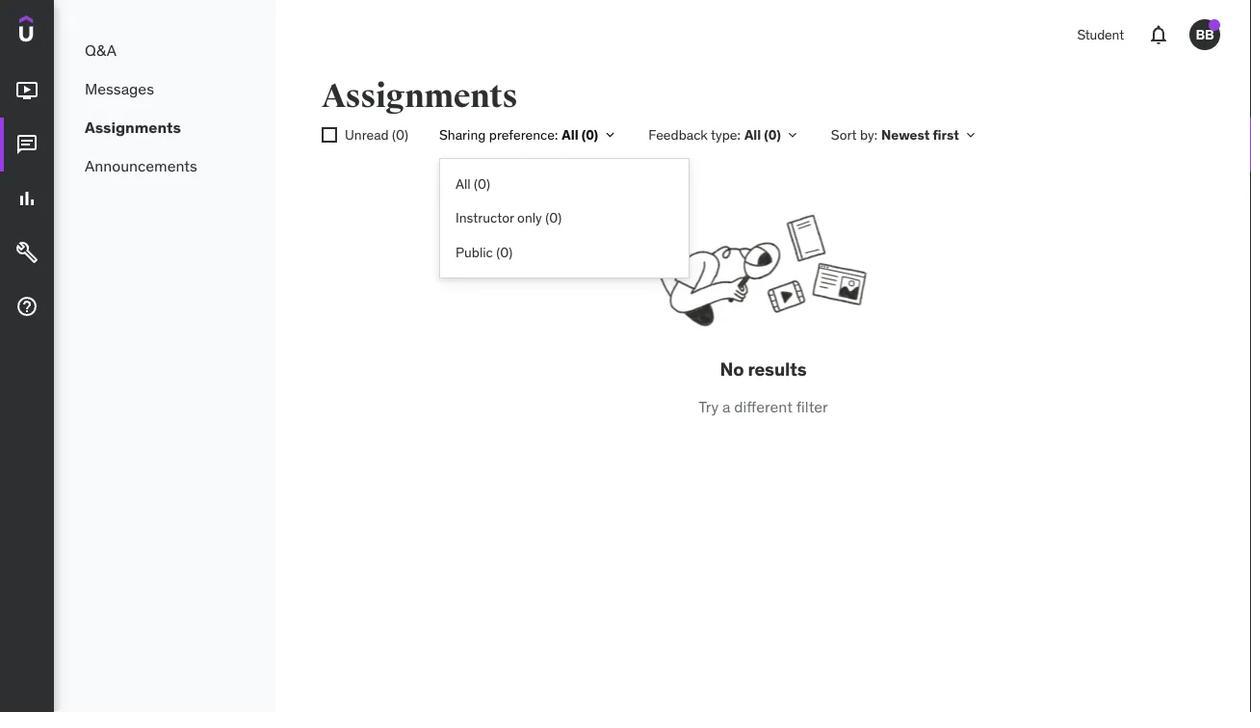 Task type: locate. For each thing, give the bounding box(es) containing it.
sort by: newest first
[[831, 126, 960, 143]]

2 horizontal spatial all
[[745, 126, 761, 143]]

assignments up unread (0)
[[322, 76, 518, 116]]

1 horizontal spatial all
[[562, 126, 579, 143]]

1 vertical spatial medium image
[[15, 241, 39, 264]]

0 horizontal spatial assignments
[[85, 117, 181, 137]]

messages link
[[54, 69, 276, 108]]

1 medium image from the top
[[15, 133, 39, 156]]

xsmall image right first on the right top of the page
[[963, 127, 979, 143]]

you have alerts image
[[1209, 19, 1221, 31]]

3 xsmall image from the left
[[322, 127, 337, 143]]

all right type: at top right
[[745, 126, 761, 143]]

2 vertical spatial medium image
[[15, 295, 39, 318]]

0 vertical spatial medium image
[[15, 133, 39, 156]]

by:
[[860, 126, 878, 143]]

(0) up instructor
[[474, 175, 491, 192]]

different
[[735, 396, 793, 416]]

0 vertical spatial medium image
[[15, 79, 39, 102]]

bb
[[1196, 26, 1215, 43]]

notifications image
[[1148, 23, 1171, 46]]

sharing preference: all (0)
[[439, 126, 599, 143]]

xsmall image left unread
[[322, 127, 337, 143]]

all right preference:
[[562, 126, 579, 143]]

no results
[[720, 358, 807, 381]]

bb link
[[1182, 12, 1229, 58]]

instructor only (0)
[[456, 209, 562, 227]]

xsmall image
[[603, 127, 618, 143], [963, 127, 979, 143], [322, 127, 337, 143]]

2 xsmall image from the left
[[963, 127, 979, 143]]

announcements link
[[54, 146, 276, 185]]

newest
[[882, 126, 930, 143]]

2 horizontal spatial xsmall image
[[963, 127, 979, 143]]

xsmall image for newest first
[[963, 127, 979, 143]]

announcements
[[85, 155, 197, 175]]

(0)
[[392, 126, 409, 143], [582, 126, 599, 143], [764, 126, 781, 143], [474, 175, 491, 192], [546, 209, 562, 227], [496, 243, 513, 261]]

medium image
[[15, 79, 39, 102], [15, 187, 39, 210]]

only
[[518, 209, 542, 227]]

all (0) button
[[440, 167, 689, 201]]

all
[[562, 126, 579, 143], [745, 126, 761, 143], [456, 175, 471, 192]]

sharing
[[439, 126, 486, 143]]

xsmall image up the "all (0)" button
[[603, 127, 618, 143]]

medium image
[[15, 133, 39, 156], [15, 241, 39, 264], [15, 295, 39, 318]]

1 vertical spatial assignments
[[85, 117, 181, 137]]

try a different filter
[[699, 396, 829, 416]]

0 horizontal spatial all
[[456, 175, 471, 192]]

all up instructor
[[456, 175, 471, 192]]

1 medium image from the top
[[15, 79, 39, 102]]

all inside button
[[456, 175, 471, 192]]

first
[[933, 126, 960, 143]]

filter
[[797, 396, 829, 416]]

q&a
[[85, 40, 117, 60]]

(0) right unread
[[392, 126, 409, 143]]

all for feedback type:
[[745, 126, 761, 143]]

unread (0)
[[345, 126, 409, 143]]

1 horizontal spatial xsmall image
[[603, 127, 618, 143]]

unread
[[345, 126, 389, 143]]

0 horizontal spatial xsmall image
[[322, 127, 337, 143]]

(0) left xsmall icon
[[764, 126, 781, 143]]

assignments
[[322, 76, 518, 116], [85, 117, 181, 137]]

assignments up announcements
[[85, 117, 181, 137]]

0 vertical spatial assignments
[[322, 76, 518, 116]]

1 xsmall image from the left
[[603, 127, 618, 143]]

(0) right public in the top of the page
[[496, 243, 513, 261]]

instructor
[[456, 209, 514, 227]]

1 vertical spatial medium image
[[15, 187, 39, 210]]



Task type: vqa. For each thing, say whether or not it's contained in the screenshot.
the middle all
yes



Task type: describe. For each thing, give the bounding box(es) containing it.
type:
[[711, 126, 741, 143]]

all (0)
[[456, 175, 491, 192]]

try
[[699, 396, 719, 416]]

udemy image
[[19, 15, 107, 48]]

assignments link
[[54, 108, 276, 146]]

messages
[[85, 78, 154, 98]]

a
[[723, 396, 731, 416]]

(0) up the "all (0)" button
[[582, 126, 599, 143]]

feedback type: all (0)
[[649, 126, 781, 143]]

no
[[720, 358, 744, 381]]

results
[[748, 358, 807, 381]]

q&a link
[[54, 31, 276, 69]]

student
[[1078, 26, 1125, 43]]

public
[[456, 243, 493, 261]]

xsmall image
[[785, 127, 801, 143]]

instructor only (0) button
[[440, 201, 689, 235]]

public (0)
[[456, 243, 513, 261]]

1 horizontal spatial assignments
[[322, 76, 518, 116]]

(0) right the only
[[546, 209, 562, 227]]

public (0) button
[[440, 235, 689, 270]]

all for sharing preference:
[[562, 126, 579, 143]]

2 medium image from the top
[[15, 241, 39, 264]]

3 medium image from the top
[[15, 295, 39, 318]]

xsmall image for all (0)
[[603, 127, 618, 143]]

sort
[[831, 126, 857, 143]]

student link
[[1066, 12, 1136, 58]]

feedback
[[649, 126, 708, 143]]

2 medium image from the top
[[15, 187, 39, 210]]

preference:
[[489, 126, 558, 143]]



